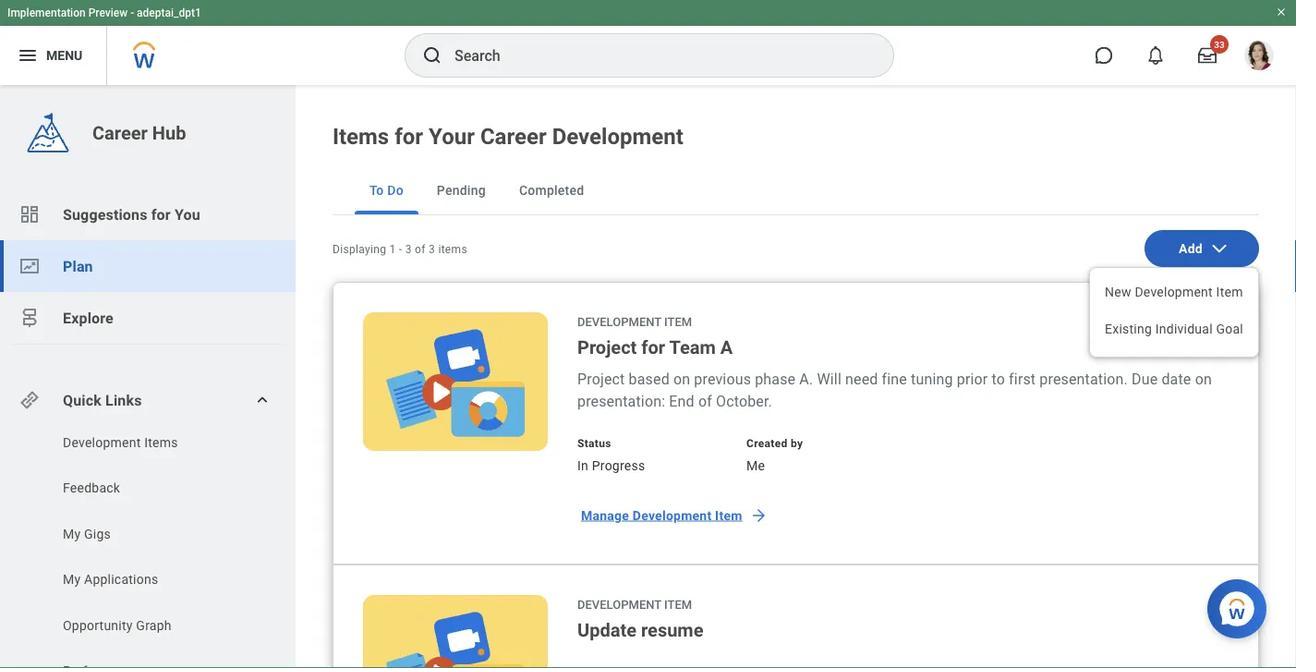 Task type: vqa. For each thing, say whether or not it's contained in the screenshot.
arrow left icon
no



Task type: describe. For each thing, give the bounding box(es) containing it.
first
[[1010, 370, 1036, 388]]

date
[[1162, 370, 1192, 388]]

displaying
[[333, 243, 387, 256]]

my gigs
[[63, 526, 111, 542]]

new
[[1106, 284, 1132, 300]]

0 horizontal spatial items
[[144, 435, 178, 450]]

for inside development item project for team a
[[642, 336, 666, 358]]

development item update resume
[[578, 598, 704, 641]]

manage development item
[[581, 508, 743, 523]]

1 3 from the left
[[406, 243, 412, 256]]

quick
[[63, 391, 102, 409]]

explore link
[[0, 292, 296, 344]]

list containing suggestions for you
[[0, 189, 296, 344]]

update
[[578, 619, 637, 641]]

team
[[670, 336, 716, 358]]

opportunity
[[63, 618, 133, 633]]

project inside project based on previous phase a. will need fine tuning prior to first presentation. due date on presentation: end of october.
[[578, 370, 625, 388]]

development right manage
[[633, 508, 712, 523]]

item inside development item project for team a
[[665, 315, 693, 329]]

existing individual goal
[[1106, 321, 1244, 336]]

october.
[[716, 392, 773, 410]]

a.
[[800, 370, 814, 388]]

you
[[175, 206, 200, 223]]

1
[[390, 243, 396, 256]]

end
[[670, 392, 695, 410]]

inbox large image
[[1199, 46, 1217, 65]]

to do button
[[355, 166, 419, 214]]

individual
[[1156, 321, 1214, 336]]

manage development item button
[[570, 497, 776, 534]]

new development item button
[[1091, 275, 1259, 312]]

development inside development item project for team a
[[578, 315, 662, 329]]

links
[[105, 391, 142, 409]]

opportunity graph
[[63, 618, 172, 633]]

fine
[[882, 370, 908, 388]]

applications
[[84, 572, 158, 587]]

of inside project based on previous phase a. will need fine tuning prior to first presentation. due date on presentation: end of october.
[[699, 392, 713, 410]]

to
[[370, 183, 384, 198]]

completed
[[519, 183, 585, 198]]

my applications link
[[61, 571, 251, 589]]

link image
[[18, 389, 41, 411]]

items for your career development
[[333, 123, 684, 150]]

development up completed
[[552, 123, 684, 150]]

do
[[388, 183, 404, 198]]

item inside "add" menu
[[1217, 284, 1244, 300]]

progress
[[592, 458, 646, 473]]

project inside development item project for team a
[[578, 336, 637, 358]]

pending
[[437, 183, 486, 198]]

1 horizontal spatial items
[[333, 123, 389, 150]]

career hub
[[92, 122, 186, 144]]

0 horizontal spatial of
[[415, 243, 426, 256]]

due
[[1132, 370, 1159, 388]]

item left arrow right image
[[716, 508, 743, 523]]

1 on from the left
[[674, 370, 691, 388]]

suggestions for you link
[[0, 189, 296, 240]]

gigs
[[84, 526, 111, 542]]

add menu
[[1091, 275, 1259, 349]]

completed button
[[505, 166, 599, 214]]

dashboard image
[[18, 203, 41, 226]]

plan link
[[0, 240, 296, 292]]

justify image
[[17, 44, 39, 67]]

explore
[[63, 309, 114, 327]]

feedback link
[[61, 479, 251, 498]]

search image
[[422, 44, 444, 67]]

existing individual goal button
[[1091, 312, 1259, 349]]

close environment banner image
[[1277, 6, 1288, 18]]

tab list containing to do
[[333, 166, 1260, 215]]

opportunity graph link
[[61, 617, 251, 635]]

hub
[[152, 122, 186, 144]]

by
[[791, 437, 804, 450]]

based
[[629, 370, 670, 388]]

to
[[992, 370, 1006, 388]]

1 horizontal spatial career
[[481, 123, 547, 150]]

33
[[1215, 39, 1225, 50]]

onboarding home image
[[18, 255, 41, 277]]

goal
[[1217, 321, 1244, 336]]



Task type: locate. For each thing, give the bounding box(es) containing it.
adeptai_dpt1
[[137, 6, 201, 19]]

my for my applications
[[63, 572, 81, 587]]

menu button
[[0, 26, 107, 85]]

my left gigs
[[63, 526, 81, 542]]

0 vertical spatial -
[[130, 6, 134, 19]]

your
[[429, 123, 475, 150]]

- inside menu "banner"
[[130, 6, 134, 19]]

tuning
[[912, 370, 954, 388]]

development up existing individual goal
[[1136, 284, 1214, 300]]

development
[[552, 123, 684, 150], [1136, 284, 1214, 300], [578, 315, 662, 329], [63, 435, 141, 450], [633, 508, 712, 523], [578, 598, 662, 611]]

1 project from the top
[[578, 336, 637, 358]]

my for my gigs
[[63, 526, 81, 542]]

1 horizontal spatial for
[[395, 123, 423, 150]]

development up update
[[578, 598, 662, 611]]

chevron up small image
[[253, 391, 272, 410]]

for for you
[[151, 206, 171, 223]]

0 horizontal spatial -
[[130, 6, 134, 19]]

development up based
[[578, 315, 662, 329]]

development items
[[63, 435, 178, 450]]

graph
[[136, 618, 172, 633]]

items up to
[[333, 123, 389, 150]]

2 my from the top
[[63, 572, 81, 587]]

of right end
[[699, 392, 713, 410]]

status
[[578, 437, 612, 450]]

Search Workday  search field
[[455, 35, 856, 76]]

1 vertical spatial for
[[151, 206, 171, 223]]

quick links element
[[18, 382, 281, 419]]

1 vertical spatial of
[[699, 392, 713, 410]]

for
[[395, 123, 423, 150], [151, 206, 171, 223], [642, 336, 666, 358]]

1 list from the top
[[0, 189, 296, 344]]

for up based
[[642, 336, 666, 358]]

0 horizontal spatial for
[[151, 206, 171, 223]]

me
[[747, 458, 766, 473]]

1 horizontal spatial on
[[1196, 370, 1213, 388]]

created by me
[[747, 437, 804, 473]]

0 vertical spatial for
[[395, 123, 423, 150]]

chevron down image
[[1211, 239, 1229, 258]]

plan
[[63, 257, 93, 275]]

manage
[[581, 508, 630, 523]]

items
[[333, 123, 389, 150], [144, 435, 178, 450]]

item up team
[[665, 315, 693, 329]]

item up the resume
[[665, 598, 693, 611]]

2 vertical spatial for
[[642, 336, 666, 358]]

implementation
[[7, 6, 86, 19]]

my down my gigs
[[63, 572, 81, 587]]

created
[[747, 437, 788, 450]]

33 button
[[1188, 35, 1229, 76]]

1 vertical spatial project
[[578, 370, 625, 388]]

list
[[0, 189, 296, 344], [0, 434, 296, 668]]

items
[[439, 243, 468, 256]]

0 horizontal spatial career
[[92, 122, 148, 144]]

list containing development items
[[0, 434, 296, 668]]

add
[[1180, 241, 1204, 256]]

development items link
[[61, 434, 251, 452]]

timeline milestone image
[[18, 307, 41, 329]]

project
[[578, 336, 637, 358], [578, 370, 625, 388]]

for for your
[[395, 123, 423, 150]]

displaying 1 - 3 of 3 items
[[333, 243, 468, 256]]

development inside "development item update resume"
[[578, 598, 662, 611]]

items down the quick links element
[[144, 435, 178, 450]]

resume
[[641, 619, 704, 641]]

tab list
[[333, 166, 1260, 215]]

item up goal
[[1217, 284, 1244, 300]]

add button
[[1145, 230, 1260, 267]]

1 horizontal spatial 3
[[429, 243, 435, 256]]

item
[[1217, 284, 1244, 300], [665, 315, 693, 329], [716, 508, 743, 523], [665, 598, 693, 611]]

0 vertical spatial list
[[0, 189, 296, 344]]

pending button
[[422, 166, 501, 214]]

on up end
[[674, 370, 691, 388]]

3 right 1
[[406, 243, 412, 256]]

development down quick links
[[63, 435, 141, 450]]

status in progress
[[578, 437, 646, 473]]

my gigs link
[[61, 525, 251, 544]]

presentation.
[[1040, 370, 1129, 388]]

career left hub
[[92, 122, 148, 144]]

career right your at the left of page
[[481, 123, 547, 150]]

on right date
[[1196, 370, 1213, 388]]

profile logan mcneil image
[[1245, 41, 1275, 74]]

career
[[92, 122, 148, 144], [481, 123, 547, 150]]

suggestions for you
[[63, 206, 200, 223]]

2 project from the top
[[578, 370, 625, 388]]

0 vertical spatial my
[[63, 526, 81, 542]]

1 horizontal spatial -
[[399, 243, 403, 256]]

notifications large image
[[1147, 46, 1166, 65]]

for left you
[[151, 206, 171, 223]]

my applications
[[63, 572, 158, 587]]

- for preview
[[130, 6, 134, 19]]

project up presentation:
[[578, 370, 625, 388]]

existing
[[1106, 321, 1153, 336]]

previous
[[695, 370, 752, 388]]

- right preview
[[130, 6, 134, 19]]

in
[[578, 458, 589, 473]]

item inside "development item update resume"
[[665, 598, 693, 611]]

project based on previous phase a. will need fine tuning prior to first presentation. due date on presentation: end of october.
[[578, 370, 1213, 410]]

0 vertical spatial of
[[415, 243, 426, 256]]

phase
[[755, 370, 796, 388]]

menu
[[46, 48, 82, 63]]

need
[[846, 370, 879, 388]]

1 vertical spatial my
[[63, 572, 81, 587]]

will
[[818, 370, 842, 388]]

my
[[63, 526, 81, 542], [63, 572, 81, 587]]

quick links
[[63, 391, 142, 409]]

on
[[674, 370, 691, 388], [1196, 370, 1213, 388]]

prior
[[957, 370, 989, 388]]

1 vertical spatial items
[[144, 435, 178, 450]]

3
[[406, 243, 412, 256], [429, 243, 435, 256]]

2 list from the top
[[0, 434, 296, 668]]

of
[[415, 243, 426, 256], [699, 392, 713, 410]]

for left your at the left of page
[[395, 123, 423, 150]]

0 vertical spatial items
[[333, 123, 389, 150]]

project up based
[[578, 336, 637, 358]]

2 horizontal spatial for
[[642, 336, 666, 358]]

arrow right image
[[750, 507, 769, 525]]

- for 1
[[399, 243, 403, 256]]

2 3 from the left
[[429, 243, 435, 256]]

0 vertical spatial project
[[578, 336, 637, 358]]

development inside "add" menu
[[1136, 284, 1214, 300]]

1 horizontal spatial of
[[699, 392, 713, 410]]

feedback
[[63, 481, 120, 496]]

new development item
[[1106, 284, 1244, 300]]

suggestions
[[63, 206, 148, 223]]

presentation:
[[578, 392, 666, 410]]

for inside list
[[151, 206, 171, 223]]

1 vertical spatial -
[[399, 243, 403, 256]]

menu banner
[[0, 0, 1297, 85]]

a
[[721, 336, 733, 358]]

0 horizontal spatial on
[[674, 370, 691, 388]]

development item project for team a
[[578, 315, 733, 358]]

to do
[[370, 183, 404, 198]]

2 on from the left
[[1196, 370, 1213, 388]]

1 vertical spatial list
[[0, 434, 296, 668]]

of right 1
[[415, 243, 426, 256]]

- right 1
[[399, 243, 403, 256]]

0 horizontal spatial 3
[[406, 243, 412, 256]]

-
[[130, 6, 134, 19], [399, 243, 403, 256]]

3 left items
[[429, 243, 435, 256]]

1 my from the top
[[63, 526, 81, 542]]

preview
[[88, 6, 128, 19]]

implementation preview -   adeptai_dpt1
[[7, 6, 201, 19]]



